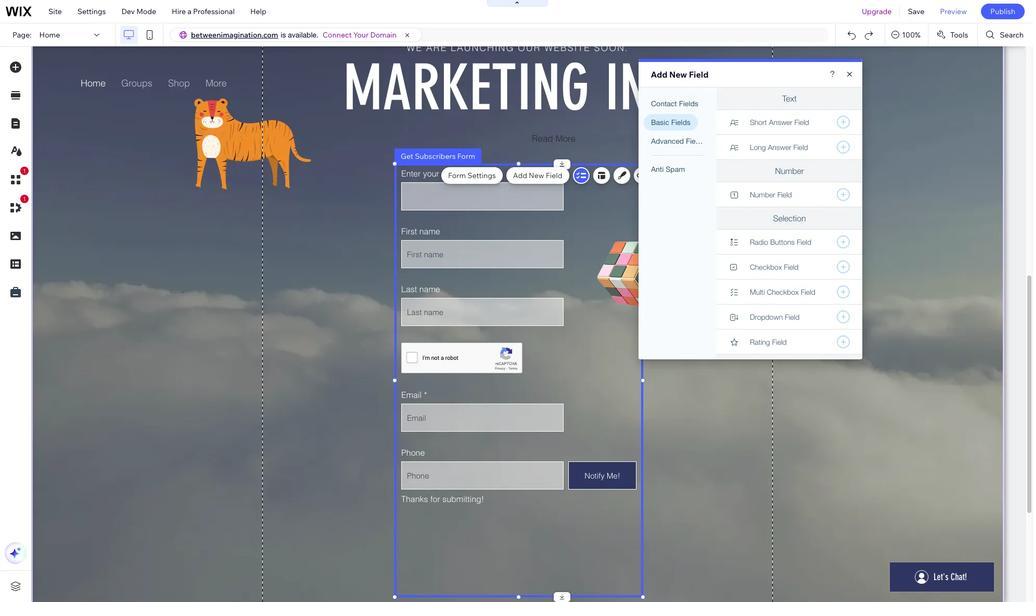 Task type: locate. For each thing, give the bounding box(es) containing it.
0 vertical spatial form
[[458, 152, 475, 161]]

1 horizontal spatial settings
[[468, 171, 496, 180]]

1
[[23, 168, 26, 174], [23, 196, 26, 202]]

0 vertical spatial 1 button
[[5, 167, 29, 191]]

1 vertical spatial new
[[529, 171, 545, 180]]

2 1 button from the top
[[5, 195, 29, 219]]

1 vertical spatial settings
[[468, 171, 496, 180]]

your
[[354, 30, 369, 40]]

1 vertical spatial add new field
[[514, 171, 563, 180]]

domain
[[371, 30, 397, 40]]

1 horizontal spatial new
[[670, 69, 688, 80]]

tools button
[[929, 23, 978, 46]]

form
[[458, 152, 475, 161], [448, 171, 466, 180]]

form up form settings
[[458, 152, 475, 161]]

hire
[[172, 7, 186, 16]]

mode
[[137, 7, 156, 16]]

1 horizontal spatial add new field
[[651, 69, 709, 80]]

is available. connect your domain
[[281, 30, 397, 40]]

2 1 from the top
[[23, 196, 26, 202]]

1 1 from the top
[[23, 168, 26, 174]]

0 vertical spatial add
[[651, 69, 668, 80]]

settings down get subscribers form
[[468, 171, 496, 180]]

1 horizontal spatial field
[[690, 69, 709, 80]]

save button
[[901, 0, 933, 23]]

settings left dev
[[78, 7, 106, 16]]

settings
[[78, 7, 106, 16], [468, 171, 496, 180]]

1 vertical spatial 1
[[23, 196, 26, 202]]

is
[[281, 31, 286, 39]]

professional
[[193, 7, 235, 16]]

1 vertical spatial form
[[448, 171, 466, 180]]

search button
[[979, 23, 1034, 46]]

upgrade
[[863, 7, 893, 16]]

betweenimagination.com
[[191, 30, 278, 40]]

field
[[690, 69, 709, 80], [546, 171, 563, 180]]

1 vertical spatial 1 button
[[5, 195, 29, 219]]

site
[[48, 7, 62, 16]]

0 horizontal spatial add new field
[[514, 171, 563, 180]]

form settings
[[448, 171, 496, 180]]

1 vertical spatial add
[[514, 171, 528, 180]]

0 vertical spatial new
[[670, 69, 688, 80]]

home
[[39, 30, 60, 40]]

get subscribers form
[[401, 152, 475, 161]]

preview
[[941, 7, 968, 16]]

1 button
[[5, 167, 29, 191], [5, 195, 29, 219]]

0 horizontal spatial add
[[514, 171, 528, 180]]

form down get subscribers form
[[448, 171, 466, 180]]

0 vertical spatial 1
[[23, 168, 26, 174]]

new
[[670, 69, 688, 80], [529, 171, 545, 180]]

0 vertical spatial field
[[690, 69, 709, 80]]

a
[[188, 7, 192, 16]]

1 for first 1 button from the bottom
[[23, 196, 26, 202]]

add new field
[[651, 69, 709, 80], [514, 171, 563, 180]]

add
[[651, 69, 668, 80], [514, 171, 528, 180]]

0 horizontal spatial field
[[546, 171, 563, 180]]

0 vertical spatial settings
[[78, 7, 106, 16]]



Task type: describe. For each thing, give the bounding box(es) containing it.
100%
[[903, 30, 921, 40]]

100% button
[[886, 23, 929, 46]]

tools
[[951, 30, 969, 40]]

dev mode
[[122, 7, 156, 16]]

1 vertical spatial field
[[546, 171, 563, 180]]

available.
[[288, 31, 319, 39]]

0 horizontal spatial settings
[[78, 7, 106, 16]]

publish button
[[982, 4, 1026, 19]]

search
[[1001, 30, 1025, 40]]

1 1 button from the top
[[5, 167, 29, 191]]

1 for first 1 button
[[23, 168, 26, 174]]

publish
[[991, 7, 1016, 16]]

get
[[401, 152, 414, 161]]

1 horizontal spatial add
[[651, 69, 668, 80]]

subscribers
[[415, 152, 456, 161]]

help
[[250, 7, 267, 16]]

0 horizontal spatial new
[[529, 171, 545, 180]]

0 vertical spatial add new field
[[651, 69, 709, 80]]

dev
[[122, 7, 135, 16]]

connect
[[323, 30, 352, 40]]

save
[[909, 7, 925, 16]]

hire a professional
[[172, 7, 235, 16]]

preview button
[[933, 0, 976, 23]]



Task type: vqa. For each thing, say whether or not it's contained in the screenshot.
Help
yes



